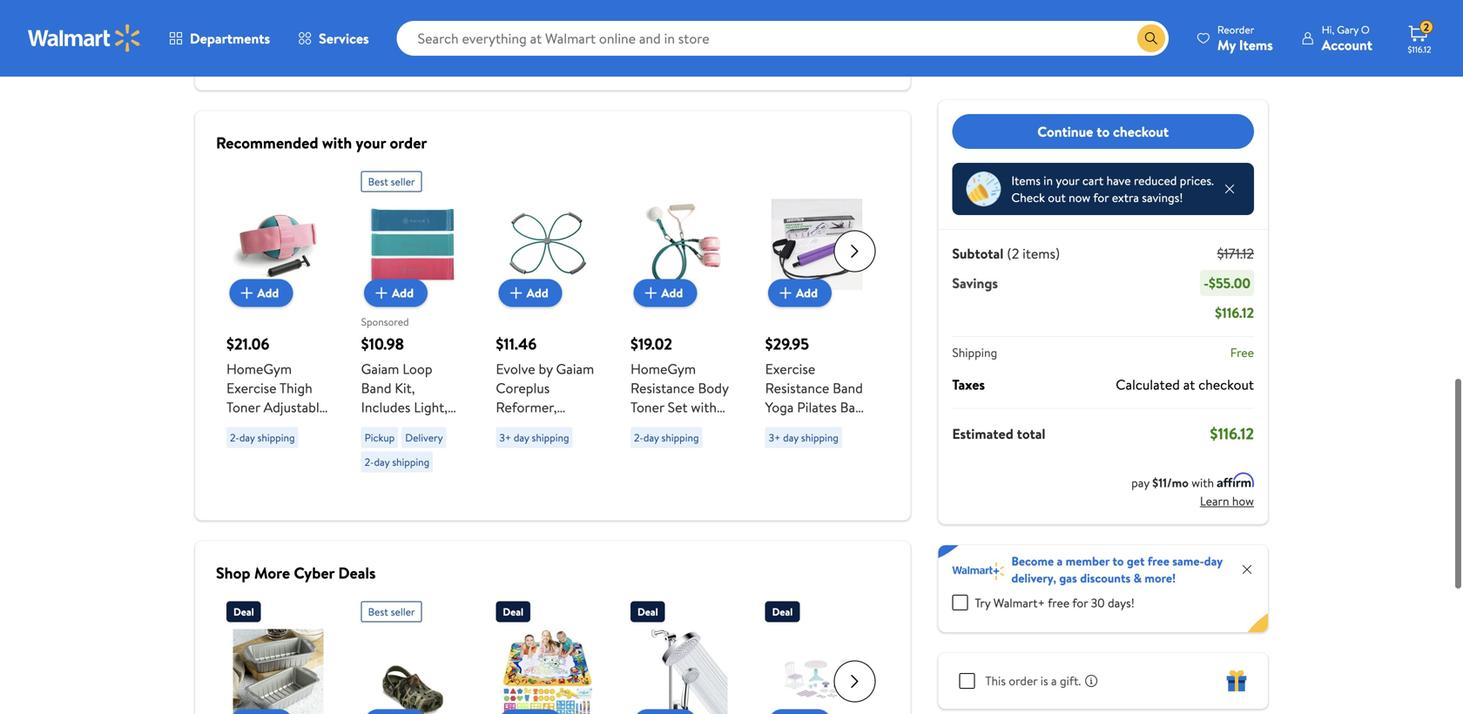 Task type: describe. For each thing, give the bounding box(es) containing it.
gary
[[1337, 22, 1359, 37]]

have
[[1106, 172, 1131, 189]]

best seller for order
[[368, 174, 415, 189]]

toner for $21.06
[[226, 398, 260, 417]]

member
[[1066, 553, 1110, 570]]

This order is a gift. checkbox
[[959, 673, 975, 689]]

is
[[1040, 672, 1048, 689]]

reorder
[[1217, 22, 1254, 37]]

resistance inside $19.02 homegym resistance body toner set with bands, adjustable straps, handle and carry bag, teal pink
[[630, 378, 695, 398]]

banner containing become a member to get free same-day delivery, gas discounts & more!
[[938, 545, 1268, 632]]

Walmart Site-Wide search field
[[397, 21, 1169, 56]]

learn how
[[1200, 492, 1254, 509]]

same-
[[1172, 553, 1204, 570]]

reduced price image
[[966, 172, 1001, 206]]

(2
[[1007, 244, 1019, 263]]

handle
[[675, 455, 717, 474]]

3+ day shipping inside $11.46 group
[[499, 430, 569, 445]]

3
[[405, 474, 412, 493]]

sponsored
[[361, 314, 409, 329]]

get
[[1127, 553, 1145, 570]]

stick
[[808, 436, 838, 455]]

$55.00
[[1209, 273, 1251, 293]]

subtotal
[[952, 244, 1003, 263]]

estimated total
[[952, 424, 1045, 443]]

4 deal from the left
[[772, 604, 793, 619]]

$21.06
[[226, 333, 269, 355]]

services button
[[284, 17, 383, 59]]

dual
[[562, 436, 590, 455]]

yoga
[[765, 398, 794, 417]]

walmart plus image
[[952, 562, 1004, 580]]

workout
[[274, 436, 325, 455]]

out
[[1048, 189, 1066, 206]]

2-day shipping inside the '$10.98' group
[[365, 455, 429, 469]]

size
[[525, 474, 549, 493]]

recommended with your order
[[216, 132, 427, 154]]

heavy
[[361, 436, 399, 455]]

in
[[1043, 172, 1053, 189]]

extra
[[1112, 189, 1139, 206]]

$10.98 group
[[361, 164, 464, 493]]

add button for $21.06
[[229, 279, 293, 307]]

sponsored $10.98 gaiam loop band kit, includes light, medium and heavy resistance levels, 3 pk
[[361, 314, 448, 493]]

teal inside $19.02 homegym resistance body toner set with bands, adjustable straps, handle and carry bag, teal pink
[[630, 493, 654, 512]]

day inside $19.02 group
[[643, 430, 659, 445]]

coreplus
[[496, 378, 550, 398]]

items in your cart have reduced prices. check out now for extra savings!
[[1011, 172, 1214, 206]]

shipping inside "$29.95" group
[[801, 430, 838, 445]]

$21.06 homegym exercise thigh toner adjustable inflatable 3lb rubber workout ball with pump carry bag, teal pink
[[226, 333, 327, 512]]

exercise inside $29.95 exercise resistance band yoga pilates bar kit portable pilates stick muscle
[[765, 359, 815, 378]]

day inside $11.46 group
[[514, 430, 529, 445]]

homegym for $21.06
[[226, 359, 292, 378]]

$11.46 group
[[496, 164, 599, 493]]

kit,
[[395, 378, 415, 398]]

resistance inside $29.95 exercise resistance band yoga pilates bar kit portable pilates stick muscle
[[765, 378, 829, 398]]

this order is a gift.
[[985, 672, 1081, 689]]

walmart image
[[28, 24, 141, 52]]

savings!
[[1142, 189, 1183, 206]]

shipping inside $21.06 group
[[257, 430, 295, 445]]

resistance inside sponsored $10.98 gaiam loop band kit, includes light, medium and heavy resistance levels, 3 pk
[[361, 455, 425, 474]]

items inside items in your cart have reduced prices. check out now for extra savings!
[[1011, 172, 1041, 189]]

pk
[[415, 474, 431, 493]]

my
[[1217, 35, 1236, 54]]

2-day shipping inside $19.02 group
[[634, 430, 699, 445]]

add to cart image for $29.95
[[775, 283, 796, 303]]

-
[[1204, 273, 1209, 293]]

$10.98
[[361, 333, 404, 355]]

next slide for horizontalscrollerrecommendations list image
[[834, 661, 875, 702]]

2-day shipping inside $21.06 group
[[230, 430, 295, 445]]

add to cart image inside the '$10.98' group
[[371, 283, 392, 303]]

shipping inside the '$10.98' group
[[392, 455, 429, 469]]

toner for $19.02
[[630, 398, 664, 417]]

add for $21.06
[[257, 284, 279, 301]]

hi, gary o account
[[1322, 22, 1372, 54]]

3lb
[[286, 417, 304, 436]]

affirm image
[[1217, 472, 1254, 487]]

departments
[[190, 29, 270, 48]]

next slide for horizontalscrollerrecommendations list image
[[834, 230, 875, 272]]

band inside $29.95 exercise resistance band yoga pilates bar kit portable pilates stick muscle
[[833, 378, 863, 398]]

flexbands,
[[496, 436, 559, 455]]

$21.06 group
[[226, 164, 330, 512]]

checkout for calculated at checkout
[[1198, 375, 1254, 394]]

seller for deals
[[391, 604, 415, 619]]

1 vertical spatial a
[[1051, 672, 1057, 689]]

bag, inside "$21.06 homegym exercise thigh toner adjustable inflatable 3lb rubber workout ball with pump carry bag, teal pink"
[[264, 474, 290, 493]]

inflatable
[[226, 417, 283, 436]]

2 deal from the left
[[503, 604, 523, 619]]

2- inside $19.02 group
[[634, 430, 643, 445]]

reformer,
[[496, 398, 557, 417]]

4 deal group from the left
[[765, 594, 869, 714]]

continue to checkout
[[1037, 122, 1169, 141]]

one
[[496, 474, 522, 493]]

$19.02 homegym resistance body toner set with bands, adjustable straps, handle and carry bag, teal pink
[[630, 333, 729, 512]]

learn more about gifting image
[[1084, 674, 1098, 688]]

pay $11/mo with
[[1131, 474, 1217, 491]]

tube,
[[563, 455, 594, 474]]

0 horizontal spatial order
[[390, 132, 427, 154]]

resistance inside $11.46 evolve by gaiam coreplus reformer, pilates flexbands, dual resistance tube, one size
[[496, 455, 560, 474]]

3+ inside "$29.95" group
[[769, 430, 781, 445]]

bag, inside $19.02 homegym resistance body toner set with bands, adjustable straps, handle and carry bag, teal pink
[[693, 474, 719, 493]]

gaiam inside sponsored $10.98 gaiam loop band kit, includes light, medium and heavy resistance levels, 3 pk
[[361, 359, 399, 378]]

Try Walmart+ free for 30 days! checkbox
[[952, 595, 968, 610]]

pickup for 2-
[[365, 430, 395, 445]]

total
[[1017, 424, 1045, 443]]

1 horizontal spatial order
[[1009, 672, 1038, 689]]

pilates inside $11.46 evolve by gaiam coreplus reformer, pilates flexbands, dual resistance tube, one size
[[496, 417, 535, 436]]

become
[[1011, 553, 1054, 570]]

bar
[[840, 398, 860, 417]]

1 vertical spatial $116.12
[[1215, 303, 1254, 322]]

3+ day shipping inside "$29.95" group
[[769, 430, 838, 445]]

best seller group
[[361, 594, 464, 714]]

with right recommended at the left top of the page
[[322, 132, 352, 154]]

pump
[[281, 455, 315, 474]]

$29.95 group
[[765, 164, 869, 474]]

search icon image
[[1144, 31, 1158, 45]]

3+ inside $11.46 group
[[499, 430, 511, 445]]

shipping inside $11.46 group
[[532, 430, 569, 445]]

medium
[[361, 417, 410, 436]]

and inside $19.02 homegym resistance body toner set with bands, adjustable straps, handle and carry bag, teal pink
[[630, 474, 652, 493]]

delivery,
[[1011, 570, 1056, 587]]

straps,
[[630, 455, 671, 474]]

delivery for 3+ day shipping
[[675, 6, 712, 21]]

now
[[1069, 189, 1091, 206]]

a inside "become a member to get free same-day delivery, gas discounts & more!"
[[1057, 553, 1063, 570]]

add button for $29.95
[[768, 279, 832, 307]]

delivery for 2-day shipping
[[405, 430, 443, 445]]

pickup for 3+
[[634, 6, 664, 21]]

&
[[1133, 570, 1142, 587]]

how
[[1232, 492, 1254, 509]]

services
[[319, 29, 369, 48]]

reorder my items
[[1217, 22, 1273, 54]]

items)
[[1022, 244, 1060, 263]]

add for $11.46
[[527, 284, 548, 301]]

cyber
[[294, 562, 335, 584]]

pilates left stick
[[765, 436, 805, 455]]

continue to checkout button
[[952, 114, 1254, 149]]

more
[[254, 562, 290, 584]]

ball
[[226, 455, 248, 474]]



Task type: locate. For each thing, give the bounding box(es) containing it.
walmart+
[[993, 594, 1045, 611]]

homegym down $21.06
[[226, 359, 292, 378]]

1 horizontal spatial teal
[[630, 493, 654, 512]]

3 deal from the left
[[637, 604, 658, 619]]

0 vertical spatial checkout
[[1113, 122, 1169, 141]]

add to cart image up $29.95
[[775, 283, 796, 303]]

and
[[413, 417, 435, 436], [630, 474, 652, 493]]

best seller down the deals
[[368, 604, 415, 619]]

account
[[1322, 35, 1372, 54]]

1 vertical spatial items
[[1011, 172, 1041, 189]]

0 vertical spatial for
[[1093, 189, 1109, 206]]

0 horizontal spatial homegym
[[226, 359, 292, 378]]

for inside items in your cart have reduced prices. check out now for extra savings!
[[1093, 189, 1109, 206]]

0 horizontal spatial adjustable
[[264, 398, 327, 417]]

$29.95 exercise resistance band yoga pilates bar kit portable pilates stick muscle
[[765, 333, 863, 474]]

add button up $29.95
[[768, 279, 832, 307]]

best for deals
[[368, 604, 388, 619]]

prices.
[[1180, 172, 1214, 189]]

close nudge image
[[1223, 182, 1237, 196]]

with inside $19.02 homegym resistance body toner set with bands, adjustable straps, handle and carry bag, teal pink
[[691, 398, 717, 417]]

add inside "$29.95" group
[[796, 284, 818, 301]]

teal
[[293, 474, 316, 493], [630, 493, 654, 512]]

add to cart image up sponsored at left top
[[371, 283, 392, 303]]

adjustable up workout at the bottom of the page
[[264, 398, 327, 417]]

band up the portable
[[833, 378, 863, 398]]

shipping
[[952, 344, 997, 361]]

loop
[[403, 359, 432, 378]]

0 vertical spatial your
[[356, 132, 386, 154]]

add button inside $21.06 group
[[229, 279, 293, 307]]

5 add button from the left
[[768, 279, 832, 307]]

add to cart image for $11.46
[[506, 283, 527, 303]]

items right my
[[1239, 35, 1273, 54]]

body
[[698, 378, 729, 398]]

subtotal (2 items)
[[952, 244, 1060, 263]]

shipping
[[397, 6, 434, 21], [527, 6, 564, 21], [796, 6, 834, 21], [262, 30, 300, 45], [666, 30, 704, 45], [257, 430, 295, 445], [532, 430, 569, 445], [661, 430, 699, 445], [801, 430, 838, 445], [392, 455, 429, 469]]

thigh
[[279, 378, 312, 398]]

add button inside $19.02 group
[[633, 279, 697, 307]]

gifting image
[[1226, 671, 1247, 691]]

3 add from the left
[[527, 284, 548, 301]]

$116.12 up affirm image
[[1210, 423, 1254, 445]]

free inside "become a member to get free same-day delivery, gas discounts & more!"
[[1148, 553, 1169, 570]]

savings
[[952, 273, 998, 293]]

seller inside the '$10.98' group
[[391, 174, 415, 189]]

2 bag, from the left
[[693, 474, 719, 493]]

0 horizontal spatial checkout
[[1113, 122, 1169, 141]]

day inside the '$10.98' group
[[374, 455, 390, 469]]

add button up sponsored at left top
[[364, 279, 428, 307]]

levels,
[[361, 474, 401, 493]]

and right medium
[[413, 417, 435, 436]]

0 horizontal spatial toner
[[226, 398, 260, 417]]

1 deal from the left
[[233, 604, 254, 619]]

taxes
[[952, 375, 985, 394]]

add to cart image inside $19.02 group
[[640, 283, 661, 303]]

resistance down medium
[[361, 455, 425, 474]]

best down recommended with your order
[[368, 174, 388, 189]]

3 deal group from the left
[[630, 594, 734, 714]]

add up $21.06
[[257, 284, 279, 301]]

1 vertical spatial best
[[368, 604, 388, 619]]

free
[[1148, 553, 1169, 570], [1048, 594, 1070, 611]]

1 vertical spatial to
[[1112, 553, 1124, 570]]

add button inside $11.46 group
[[499, 279, 562, 307]]

add button for $19.02
[[633, 279, 697, 307]]

carry inside $19.02 homegym resistance body toner set with bands, adjustable straps, handle and carry bag, teal pink
[[656, 474, 689, 493]]

band left the kit,
[[361, 378, 391, 398]]

2 seller from the top
[[391, 604, 415, 619]]

2 toner from the left
[[630, 398, 664, 417]]

1 horizontal spatial pink
[[657, 493, 683, 512]]

1 horizontal spatial delivery
[[675, 6, 712, 21]]

exercise inside "$21.06 homegym exercise thigh toner adjustable inflatable 3lb rubber workout ball with pump carry bag, teal pink"
[[226, 378, 277, 398]]

add to cart image inside $21.06 group
[[236, 283, 257, 303]]

light,
[[414, 398, 448, 417]]

discounts
[[1080, 570, 1131, 587]]

add button inside the '$10.98' group
[[364, 279, 428, 307]]

calculated
[[1116, 375, 1180, 394]]

1 horizontal spatial band
[[833, 378, 863, 398]]

1 best from the top
[[368, 174, 388, 189]]

2 add to cart image from the left
[[371, 283, 392, 303]]

try walmart+ free for 30 days!
[[975, 594, 1135, 611]]

0 horizontal spatial carry
[[226, 474, 260, 493]]

pink down ball
[[226, 493, 252, 512]]

add to cart image for $21.06
[[236, 283, 257, 303]]

adjustable inside $19.02 homegym resistance body toner set with bands, adjustable straps, handle and carry bag, teal pink
[[630, 436, 694, 455]]

add to cart image inside "$29.95" group
[[775, 283, 796, 303]]

add to cart image
[[236, 283, 257, 303], [371, 283, 392, 303], [506, 283, 527, 303], [640, 283, 661, 303], [775, 283, 796, 303]]

resistance up the portable
[[765, 378, 829, 398]]

shipping inside $19.02 group
[[661, 430, 699, 445]]

gaiam inside $11.46 evolve by gaiam coreplus reformer, pilates flexbands, dual resistance tube, one size
[[556, 359, 594, 378]]

and left handle at the left of the page
[[630, 474, 652, 493]]

0 vertical spatial best seller
[[368, 174, 415, 189]]

0 horizontal spatial bag,
[[264, 474, 290, 493]]

best seller inside the '$10.98' group
[[368, 174, 415, 189]]

close walmart plus section image
[[1240, 563, 1254, 576]]

30
[[1091, 594, 1105, 611]]

pay
[[1131, 474, 1149, 491]]

$19.02 group
[[630, 164, 734, 512]]

pink inside $19.02 homegym resistance body toner set with bands, adjustable straps, handle and carry bag, teal pink
[[657, 493, 683, 512]]

reduced
[[1134, 172, 1177, 189]]

1 horizontal spatial carry
[[656, 474, 689, 493]]

gaiam right 'by'
[[556, 359, 594, 378]]

0 vertical spatial items
[[1239, 35, 1273, 54]]

bag, right straps,
[[693, 474, 719, 493]]

check
[[1011, 189, 1045, 206]]

resistance left 'tube,'
[[496, 455, 560, 474]]

4 add button from the left
[[633, 279, 697, 307]]

1 toner from the left
[[226, 398, 260, 417]]

$11.46 evolve by gaiam coreplus reformer, pilates flexbands, dual resistance tube, one size
[[496, 333, 594, 493]]

$171.12
[[1217, 244, 1254, 263]]

0 vertical spatial pickup
[[634, 6, 664, 21]]

5 add to cart image from the left
[[775, 283, 796, 303]]

0 horizontal spatial gaiam
[[361, 359, 399, 378]]

0 vertical spatial adjustable
[[264, 398, 327, 417]]

exercise up inflatable
[[226, 378, 277, 398]]

to right continue
[[1097, 122, 1110, 141]]

exercise down $29.95
[[765, 359, 815, 378]]

1 horizontal spatial pickup
[[634, 6, 664, 21]]

1 carry from the left
[[226, 474, 260, 493]]

1 horizontal spatial gaiam
[[556, 359, 594, 378]]

bag, right ball
[[264, 474, 290, 493]]

1 vertical spatial checkout
[[1198, 375, 1254, 394]]

1 horizontal spatial adjustable
[[630, 436, 694, 455]]

a
[[1057, 553, 1063, 570], [1051, 672, 1057, 689]]

carry down rubber
[[226, 474, 260, 493]]

homegym for $19.02
[[630, 359, 696, 378]]

5 add from the left
[[796, 284, 818, 301]]

2
[[1424, 20, 1429, 35]]

$116.12 down $55.00
[[1215, 303, 1254, 322]]

0 vertical spatial order
[[390, 132, 427, 154]]

add up $29.95
[[796, 284, 818, 301]]

rubber
[[226, 436, 270, 455]]

2 add from the left
[[392, 284, 414, 301]]

1 horizontal spatial to
[[1112, 553, 1124, 570]]

0 vertical spatial delivery
[[675, 6, 712, 21]]

includes
[[361, 398, 411, 417]]

day inside $21.06 group
[[239, 430, 255, 445]]

add up the $11.46
[[527, 284, 548, 301]]

1 horizontal spatial your
[[1056, 172, 1079, 189]]

gaiam down $10.98
[[361, 359, 399, 378]]

resistance up bands,
[[630, 378, 695, 398]]

3+ day shipping
[[365, 6, 434, 21], [230, 30, 300, 45], [634, 30, 704, 45], [499, 430, 569, 445], [769, 430, 838, 445]]

to inside "become a member to get free same-day delivery, gas discounts & more!"
[[1112, 553, 1124, 570]]

2 pink from the left
[[657, 493, 683, 512]]

add to cart image inside $11.46 group
[[506, 283, 527, 303]]

learn
[[1200, 492, 1229, 509]]

1 vertical spatial seller
[[391, 604, 415, 619]]

shop more cyber deals
[[216, 562, 376, 584]]

your
[[356, 132, 386, 154], [1056, 172, 1079, 189]]

add button inside "$29.95" group
[[768, 279, 832, 307]]

at
[[1183, 375, 1195, 394]]

estimated
[[952, 424, 1013, 443]]

portable
[[785, 417, 837, 436]]

checkout for continue to checkout
[[1113, 122, 1169, 141]]

2 vertical spatial $116.12
[[1210, 423, 1254, 445]]

3 add to cart image from the left
[[506, 283, 527, 303]]

band
[[361, 378, 391, 398], [833, 378, 863, 398]]

0 vertical spatial a
[[1057, 553, 1063, 570]]

day
[[379, 6, 394, 21], [509, 6, 524, 21], [778, 6, 794, 21], [244, 30, 260, 45], [648, 30, 664, 45], [239, 430, 255, 445], [514, 430, 529, 445], [643, 430, 659, 445], [783, 430, 799, 445], [374, 455, 390, 469], [1204, 553, 1223, 570]]

more!
[[1145, 570, 1176, 587]]

for right now
[[1093, 189, 1109, 206]]

1 vertical spatial order
[[1009, 672, 1038, 689]]

cart
[[1082, 172, 1104, 189]]

1 gaiam from the left
[[361, 359, 399, 378]]

add inside $21.06 group
[[257, 284, 279, 301]]

carry
[[226, 474, 260, 493], [656, 474, 689, 493]]

0 horizontal spatial for
[[1072, 594, 1088, 611]]

your inside items in your cart have reduced prices. check out now for extra savings!
[[1056, 172, 1079, 189]]

homegym
[[226, 359, 292, 378], [630, 359, 696, 378]]

pink down straps,
[[657, 493, 683, 512]]

teal down straps,
[[630, 493, 654, 512]]

checkout
[[1113, 122, 1169, 141], [1198, 375, 1254, 394]]

for left 30 in the bottom right of the page
[[1072, 594, 1088, 611]]

0 horizontal spatial pickup
[[365, 430, 395, 445]]

2 gaiam from the left
[[556, 359, 594, 378]]

$116.12 down "2"
[[1408, 44, 1431, 55]]

add button up $19.02
[[633, 279, 697, 307]]

band inside sponsored $10.98 gaiam loop band kit, includes light, medium and heavy resistance levels, 3 pk
[[361, 378, 391, 398]]

1 horizontal spatial items
[[1239, 35, 1273, 54]]

muscle
[[765, 455, 808, 474]]

pink
[[226, 493, 252, 512], [657, 493, 683, 512]]

add up sponsored at left top
[[392, 284, 414, 301]]

add to cart image for $19.02
[[640, 283, 661, 303]]

deal group
[[226, 594, 330, 714], [496, 594, 599, 714], [630, 594, 734, 714], [765, 594, 869, 714]]

toner inside $19.02 homegym resistance body toner set with bands, adjustable straps, handle and carry bag, teal pink
[[630, 398, 664, 417]]

0 vertical spatial and
[[413, 417, 435, 436]]

1 deal group from the left
[[226, 594, 330, 714]]

3+
[[365, 6, 376, 21], [230, 30, 242, 45], [634, 30, 646, 45], [499, 430, 511, 445], [769, 430, 781, 445]]

deals
[[338, 562, 376, 584]]

0 horizontal spatial your
[[356, 132, 386, 154]]

1 horizontal spatial and
[[630, 474, 652, 493]]

recommended
[[216, 132, 318, 154]]

1 horizontal spatial homegym
[[630, 359, 696, 378]]

o
[[1361, 22, 1370, 37]]

with up learn
[[1191, 474, 1214, 491]]

0 vertical spatial free
[[1148, 553, 1169, 570]]

toner left set
[[630, 398, 664, 417]]

add for $29.95
[[796, 284, 818, 301]]

1 band from the left
[[361, 378, 391, 398]]

$11/mo
[[1152, 474, 1189, 491]]

gift.
[[1060, 672, 1081, 689]]

seller for order
[[391, 174, 415, 189]]

1 horizontal spatial for
[[1093, 189, 1109, 206]]

free right get
[[1148, 553, 1169, 570]]

delivery
[[675, 6, 712, 21], [405, 430, 443, 445]]

kit
[[765, 417, 782, 436]]

by
[[539, 359, 553, 378]]

resistance
[[630, 378, 695, 398], [765, 378, 829, 398], [361, 455, 425, 474], [496, 455, 560, 474]]

4 add to cart image from the left
[[640, 283, 661, 303]]

bag,
[[264, 474, 290, 493], [693, 474, 719, 493]]

1 best seller from the top
[[368, 174, 415, 189]]

checkout inside continue to checkout "button"
[[1113, 122, 1169, 141]]

3 add button from the left
[[499, 279, 562, 307]]

2 best seller from the top
[[368, 604, 415, 619]]

add inside the '$10.98' group
[[392, 284, 414, 301]]

bands,
[[630, 417, 670, 436]]

add to cart image up the $11.46
[[506, 283, 527, 303]]

day inside "become a member to get free same-day delivery, gas discounts & more!"
[[1204, 553, 1223, 570]]

to
[[1097, 122, 1110, 141], [1112, 553, 1124, 570]]

best seller for deals
[[368, 604, 415, 619]]

2 band from the left
[[833, 378, 863, 398]]

2- inside $21.06 group
[[230, 430, 239, 445]]

teal inside "$21.06 homegym exercise thigh toner adjustable inflatable 3lb rubber workout ball with pump carry bag, teal pink"
[[293, 474, 316, 493]]

1 vertical spatial pickup
[[365, 430, 395, 445]]

0 vertical spatial to
[[1097, 122, 1110, 141]]

2 deal group from the left
[[496, 594, 599, 714]]

items left in
[[1011, 172, 1041, 189]]

best down the deals
[[368, 604, 388, 619]]

items
[[1239, 35, 1273, 54], [1011, 172, 1041, 189]]

best for order
[[368, 174, 388, 189]]

pickup
[[634, 6, 664, 21], [365, 430, 395, 445]]

continue
[[1037, 122, 1093, 141]]

this
[[985, 672, 1006, 689]]

checkout down free
[[1198, 375, 1254, 394]]

$19.02
[[630, 333, 672, 355]]

1 vertical spatial adjustable
[[630, 436, 694, 455]]

toner inside "$21.06 homegym exercise thigh toner adjustable inflatable 3lb rubber workout ball with pump carry bag, teal pink"
[[226, 398, 260, 417]]

add up $19.02
[[661, 284, 683, 301]]

0 horizontal spatial to
[[1097, 122, 1110, 141]]

1 horizontal spatial bag,
[[693, 474, 719, 493]]

teal down workout at the bottom of the page
[[293, 474, 316, 493]]

1 vertical spatial delivery
[[405, 430, 443, 445]]

0 horizontal spatial and
[[413, 417, 435, 436]]

toner
[[226, 398, 260, 417], [630, 398, 664, 417]]

0 horizontal spatial pink
[[226, 493, 252, 512]]

Search search field
[[397, 21, 1169, 56]]

set
[[668, 398, 688, 417]]

add to cart image up $19.02
[[640, 283, 661, 303]]

0 horizontal spatial band
[[361, 378, 391, 398]]

0 horizontal spatial teal
[[293, 474, 316, 493]]

$11.46
[[496, 333, 537, 355]]

a right is
[[1051, 672, 1057, 689]]

0 horizontal spatial delivery
[[405, 430, 443, 445]]

add to cart image up $21.06
[[236, 283, 257, 303]]

with right set
[[691, 398, 717, 417]]

1 vertical spatial for
[[1072, 594, 1088, 611]]

0 horizontal spatial free
[[1048, 594, 1070, 611]]

2-
[[499, 6, 509, 21], [769, 6, 778, 21], [230, 430, 239, 445], [634, 430, 643, 445], [365, 455, 374, 469]]

free
[[1230, 344, 1254, 361]]

best inside group
[[368, 604, 388, 619]]

best seller down recommended with your order
[[368, 174, 415, 189]]

add
[[257, 284, 279, 301], [392, 284, 414, 301], [527, 284, 548, 301], [661, 284, 683, 301], [796, 284, 818, 301]]

1 horizontal spatial toner
[[630, 398, 664, 417]]

1 vertical spatial and
[[630, 474, 652, 493]]

homegym down $19.02
[[630, 359, 696, 378]]

2 carry from the left
[[656, 474, 689, 493]]

2 homegym from the left
[[630, 359, 696, 378]]

1 vertical spatial free
[[1048, 594, 1070, 611]]

toner up rubber
[[226, 398, 260, 417]]

carry inside "$21.06 homegym exercise thigh toner adjustable inflatable 3lb rubber workout ball with pump carry bag, teal pink"
[[226, 474, 260, 493]]

homegym inside "$21.06 homegym exercise thigh toner adjustable inflatable 3lb rubber workout ball with pump carry bag, teal pink"
[[226, 359, 292, 378]]

adjustable inside "$21.06 homegym exercise thigh toner adjustable inflatable 3lb rubber workout ball with pump carry bag, teal pink"
[[264, 398, 327, 417]]

pilates left bar
[[797, 398, 837, 417]]

with inside "$21.06 homegym exercise thigh toner adjustable inflatable 3lb rubber workout ball with pump carry bag, teal pink"
[[252, 455, 277, 474]]

0 horizontal spatial items
[[1011, 172, 1041, 189]]

to inside "button"
[[1097, 122, 1110, 141]]

items inside reorder my items
[[1239, 35, 1273, 54]]

pink inside "$21.06 homegym exercise thigh toner adjustable inflatable 3lb rubber workout ball with pump carry bag, teal pink"
[[226, 493, 252, 512]]

2- inside the '$10.98' group
[[365, 455, 374, 469]]

seller inside group
[[391, 604, 415, 619]]

4 add from the left
[[661, 284, 683, 301]]

1 add button from the left
[[229, 279, 293, 307]]

0 vertical spatial $116.12
[[1408, 44, 1431, 55]]

pilates down coreplus
[[496, 417, 535, 436]]

2 add button from the left
[[364, 279, 428, 307]]

checkout up reduced
[[1113, 122, 1169, 141]]

best seller
[[368, 174, 415, 189], [368, 604, 415, 619]]

banner
[[938, 545, 1268, 632]]

0 horizontal spatial exercise
[[226, 378, 277, 398]]

1 vertical spatial your
[[1056, 172, 1079, 189]]

add button up the $11.46
[[499, 279, 562, 307]]

add button up $21.06
[[229, 279, 293, 307]]

calculated at checkout
[[1116, 375, 1254, 394]]

with right ball
[[252, 455, 277, 474]]

1 seller from the top
[[391, 174, 415, 189]]

1 vertical spatial best seller
[[368, 604, 415, 619]]

add button for $11.46
[[499, 279, 562, 307]]

best inside the '$10.98' group
[[368, 174, 388, 189]]

delivery inside the '$10.98' group
[[405, 430, 443, 445]]

try
[[975, 594, 990, 611]]

2 best from the top
[[368, 604, 388, 619]]

day inside "$29.95" group
[[783, 430, 799, 445]]

your for in
[[1056, 172, 1079, 189]]

add for $19.02
[[661, 284, 683, 301]]

1 homegym from the left
[[226, 359, 292, 378]]

a right "become"
[[1057, 553, 1063, 570]]

1 add to cart image from the left
[[236, 283, 257, 303]]

and inside sponsored $10.98 gaiam loop band kit, includes light, medium and heavy resistance levels, 3 pk
[[413, 417, 435, 436]]

1 pink from the left
[[226, 493, 252, 512]]

1 horizontal spatial checkout
[[1198, 375, 1254, 394]]

adjustable down set
[[630, 436, 694, 455]]

your for with
[[356, 132, 386, 154]]

to left get
[[1112, 553, 1124, 570]]

carry down bands,
[[656, 474, 689, 493]]

pickup inside the '$10.98' group
[[365, 430, 395, 445]]

0 vertical spatial best
[[368, 174, 388, 189]]

0 vertical spatial seller
[[391, 174, 415, 189]]

1 add from the left
[[257, 284, 279, 301]]

free down gas
[[1048, 594, 1070, 611]]

add inside $11.46 group
[[527, 284, 548, 301]]

add inside $19.02 group
[[661, 284, 683, 301]]

1 horizontal spatial free
[[1148, 553, 1169, 570]]

1 horizontal spatial exercise
[[765, 359, 815, 378]]

best seller inside group
[[368, 604, 415, 619]]

1 bag, from the left
[[264, 474, 290, 493]]

homegym inside $19.02 homegym resistance body toner set with bands, adjustable straps, handle and carry bag, teal pink
[[630, 359, 696, 378]]



Task type: vqa. For each thing, say whether or not it's contained in the screenshot.
$83.40
no



